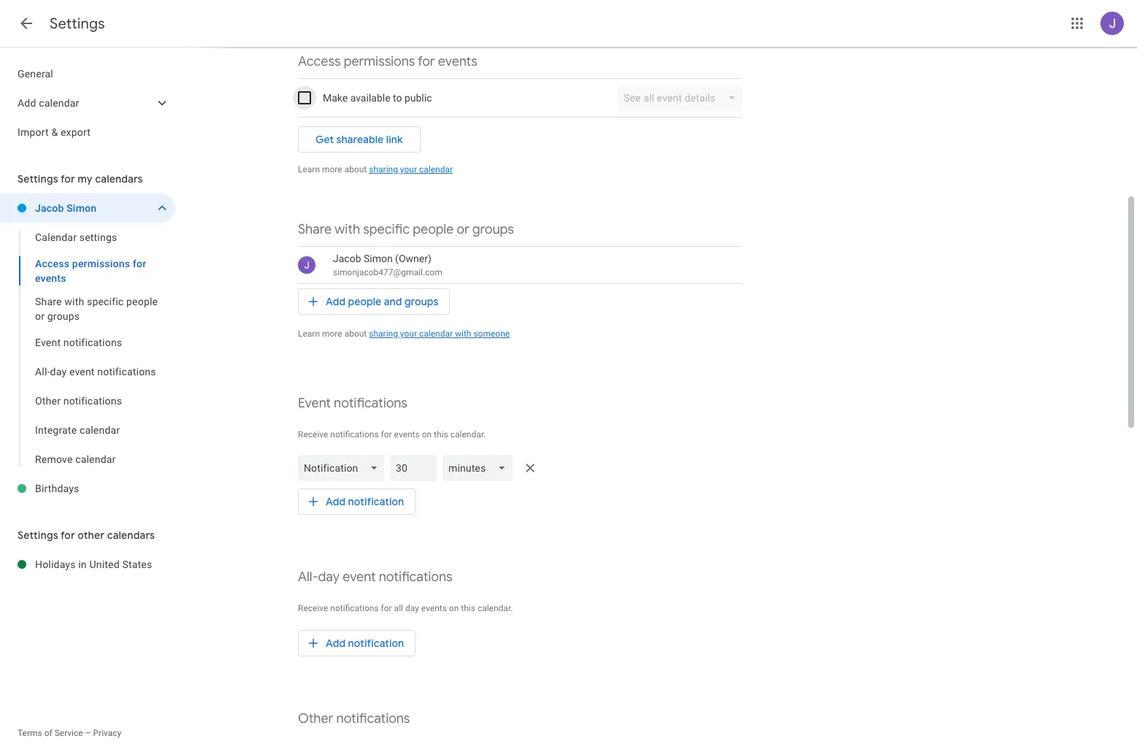 Task type: vqa. For each thing, say whether or not it's contained in the screenshot.
the groups in the Add people and groups button
yes



Task type: locate. For each thing, give the bounding box(es) containing it.
sharing
[[369, 164, 398, 175], [369, 329, 398, 339]]

share with specific people or groups down settings
[[35, 296, 158, 322]]

1 vertical spatial with
[[65, 296, 84, 308]]

1 horizontal spatial simon
[[364, 253, 393, 264]]

0 horizontal spatial this
[[434, 430, 448, 440]]

jacob inside jacob simon (owner) simonjacob477@gmail.com
[[333, 253, 361, 264]]

1 your from the top
[[400, 164, 417, 175]]

calendar inside tree
[[39, 97, 79, 109]]

0 vertical spatial access
[[298, 53, 341, 70]]

1 vertical spatial more
[[322, 329, 342, 339]]

receive for all-
[[298, 603, 328, 614]]

0 vertical spatial receive
[[298, 430, 328, 440]]

1 vertical spatial all-
[[298, 569, 318, 586]]

calendars for settings for other calendars
[[107, 529, 155, 542]]

shareable
[[336, 133, 384, 146]]

on right all
[[449, 603, 459, 614]]

2 your from the top
[[400, 329, 417, 339]]

0 horizontal spatial all-day event notifications
[[35, 366, 156, 378]]

your
[[400, 164, 417, 175], [400, 329, 417, 339]]

in
[[78, 559, 87, 571]]

about down get shareable link at the left
[[345, 164, 367, 175]]

1 horizontal spatial jacob
[[333, 253, 361, 264]]

1 vertical spatial permissions
[[72, 258, 130, 270]]

share with specific people or groups
[[298, 221, 514, 238], [35, 296, 158, 322]]

1 about from the top
[[345, 164, 367, 175]]

2 about from the top
[[345, 329, 367, 339]]

with down calendar settings at the top left of page
[[65, 296, 84, 308]]

day inside settings for my calendars tree
[[50, 366, 67, 378]]

1 horizontal spatial or
[[457, 221, 469, 238]]

1 vertical spatial event
[[343, 569, 376, 586]]

0 vertical spatial groups
[[473, 221, 514, 238]]

0 vertical spatial event notifications
[[35, 337, 122, 348]]

notification down "minutes in advance for notification" number field
[[348, 495, 404, 508]]

learn for learn more about sharing your calendar
[[298, 164, 320, 175]]

1 vertical spatial notification
[[348, 637, 404, 650]]

0 horizontal spatial event
[[35, 337, 61, 348]]

1 vertical spatial sharing
[[369, 329, 398, 339]]

0 vertical spatial day
[[50, 366, 67, 378]]

group
[[0, 223, 175, 474]]

terms of service – privacy
[[18, 728, 121, 739]]

2 add notification from the top
[[326, 637, 404, 650]]

with up jacob simon (owner) simonjacob477@gmail.com
[[335, 221, 360, 238]]

holidays
[[35, 559, 76, 571]]

0 vertical spatial other notifications
[[35, 395, 122, 407]]

0 vertical spatial other
[[35, 395, 61, 407]]

jacob up simonjacob477@gmail.com at the top left
[[333, 253, 361, 264]]

1 horizontal spatial all-
[[298, 569, 318, 586]]

settings
[[79, 232, 117, 243]]

simon up simonjacob477@gmail.com at the top left
[[364, 253, 393, 264]]

calendars right my in the left top of the page
[[95, 172, 143, 186]]

1 horizontal spatial other notifications
[[298, 711, 410, 728]]

1 vertical spatial calendar.
[[478, 603, 513, 614]]

0 vertical spatial sharing
[[369, 164, 398, 175]]

1 vertical spatial calendars
[[107, 529, 155, 542]]

specific
[[363, 221, 410, 238], [87, 296, 124, 308]]

people inside button
[[348, 295, 382, 308]]

calendars up states
[[107, 529, 155, 542]]

about
[[345, 164, 367, 175], [345, 329, 367, 339]]

groups inside button
[[405, 295, 439, 308]]

1 vertical spatial share
[[35, 296, 62, 308]]

calendars
[[95, 172, 143, 186], [107, 529, 155, 542]]

1 receive from the top
[[298, 430, 328, 440]]

states
[[122, 559, 152, 571]]

holidays in united states link
[[35, 550, 175, 579]]

2 sharing from the top
[[369, 329, 398, 339]]

learn down get
[[298, 164, 320, 175]]

make
[[323, 92, 348, 104]]

1 vertical spatial event
[[298, 395, 331, 412]]

day
[[50, 366, 67, 378], [318, 569, 340, 586], [405, 603, 419, 614]]

settings for my calendars
[[18, 172, 143, 186]]

receive notifications for all day events on this calendar.
[[298, 603, 513, 614]]

calendar
[[35, 232, 77, 243]]

settings up jacob simon
[[18, 172, 58, 186]]

sharing down add people and groups
[[369, 329, 398, 339]]

simon down 'settings for my calendars'
[[67, 202, 97, 214]]

0 vertical spatial simon
[[67, 202, 97, 214]]

0 horizontal spatial on
[[422, 430, 432, 440]]

0 horizontal spatial all-
[[35, 366, 50, 378]]

1 horizontal spatial day
[[318, 569, 340, 586]]

0 vertical spatial specific
[[363, 221, 410, 238]]

0 horizontal spatial with
[[65, 296, 84, 308]]

group containing calendar settings
[[0, 223, 175, 474]]

learn
[[298, 164, 320, 175], [298, 329, 320, 339]]

0 horizontal spatial other
[[35, 395, 61, 407]]

0 vertical spatial event
[[35, 337, 61, 348]]

for
[[418, 53, 435, 70], [61, 172, 75, 186], [133, 258, 146, 270], [381, 430, 392, 440], [61, 529, 75, 542], [381, 603, 392, 614]]

add notification down "minutes in advance for notification" number field
[[326, 495, 404, 508]]

1 vertical spatial access permissions for events
[[35, 258, 146, 284]]

1 vertical spatial learn
[[298, 329, 320, 339]]

share
[[298, 221, 332, 238], [35, 296, 62, 308]]

groups
[[473, 221, 514, 238], [405, 295, 439, 308], [47, 310, 80, 322]]

learn more about sharing your calendar with someone
[[298, 329, 510, 339]]

event
[[35, 337, 61, 348], [298, 395, 331, 412]]

simon for jacob simon (owner) simonjacob477@gmail.com
[[364, 253, 393, 264]]

event notifications
[[35, 337, 122, 348], [298, 395, 408, 412]]

jacob for jacob simon
[[35, 202, 64, 214]]

other
[[35, 395, 61, 407], [298, 711, 333, 728]]

people
[[413, 221, 454, 238], [348, 295, 382, 308], [126, 296, 158, 308]]

0 horizontal spatial simon
[[67, 202, 97, 214]]

1 notification from the top
[[348, 495, 404, 508]]

event up integrate calendar
[[69, 366, 95, 378]]

calendar for integrate calendar
[[80, 424, 120, 436]]

1 vertical spatial or
[[35, 310, 45, 322]]

permissions inside access permissions for events
[[72, 258, 130, 270]]

0 vertical spatial add notification button
[[298, 484, 416, 519]]

more
[[322, 164, 342, 175], [322, 329, 342, 339]]

jacob simon (owner) simonjacob477@gmail.com
[[333, 253, 442, 278]]

simon
[[67, 202, 97, 214], [364, 253, 393, 264]]

(owner)
[[395, 253, 432, 264]]

import & export
[[18, 126, 91, 138]]

or
[[457, 221, 469, 238], [35, 310, 45, 322]]

learn down add people and groups button
[[298, 329, 320, 339]]

access permissions for events up the to
[[298, 53, 478, 70]]

share inside settings for my calendars tree
[[35, 296, 62, 308]]

0 horizontal spatial access permissions for events
[[35, 258, 146, 284]]

1 horizontal spatial groups
[[405, 295, 439, 308]]

specific up jacob simon (owner) simonjacob477@gmail.com
[[363, 221, 410, 238]]

terms
[[18, 728, 42, 739]]

simon inside jacob simon tree item
[[67, 202, 97, 214]]

on
[[422, 430, 432, 440], [449, 603, 459, 614]]

0 vertical spatial all-day event notifications
[[35, 366, 156, 378]]

0 vertical spatial share with specific people or groups
[[298, 221, 514, 238]]

0 vertical spatial or
[[457, 221, 469, 238]]

jacob inside tree item
[[35, 202, 64, 214]]

0 vertical spatial event
[[69, 366, 95, 378]]

settings up holidays
[[18, 529, 58, 542]]

permissions
[[344, 53, 415, 70], [72, 258, 130, 270]]

receive
[[298, 430, 328, 440], [298, 603, 328, 614]]

add people and groups
[[326, 295, 439, 308]]

notification
[[348, 495, 404, 508], [348, 637, 404, 650]]

0 vertical spatial all-
[[35, 366, 50, 378]]

1 vertical spatial add notification button
[[298, 626, 416, 661]]

add people and groups button
[[298, 284, 450, 319]]

notifications
[[63, 337, 122, 348], [97, 366, 156, 378], [63, 395, 122, 407], [334, 395, 408, 412], [330, 430, 379, 440], [379, 569, 452, 586], [330, 603, 379, 614], [336, 711, 410, 728]]

add notification button down "minutes in advance for notification" number field
[[298, 484, 416, 519]]

0 vertical spatial with
[[335, 221, 360, 238]]

0 horizontal spatial or
[[35, 310, 45, 322]]

with
[[335, 221, 360, 238], [65, 296, 84, 308], [455, 329, 471, 339]]

other
[[78, 529, 105, 542]]

2 horizontal spatial people
[[413, 221, 454, 238]]

jacob
[[35, 202, 64, 214], [333, 253, 361, 264]]

events
[[438, 53, 478, 70], [35, 272, 66, 284], [394, 430, 420, 440], [421, 603, 447, 614]]

your down link
[[400, 164, 417, 175]]

1 vertical spatial on
[[449, 603, 459, 614]]

0 vertical spatial calendars
[[95, 172, 143, 186]]

1 sharing from the top
[[369, 164, 398, 175]]

all-
[[35, 366, 50, 378], [298, 569, 318, 586]]

united
[[89, 559, 120, 571]]

settings
[[50, 15, 105, 33], [18, 172, 58, 186], [18, 529, 58, 542]]

0 vertical spatial jacob
[[35, 202, 64, 214]]

2 horizontal spatial day
[[405, 603, 419, 614]]

0 vertical spatial permissions
[[344, 53, 415, 70]]

1 horizontal spatial people
[[348, 295, 382, 308]]

make available to public
[[323, 92, 432, 104]]

0 horizontal spatial other notifications
[[35, 395, 122, 407]]

0 horizontal spatial people
[[126, 296, 158, 308]]

0 horizontal spatial event notifications
[[35, 337, 122, 348]]

this
[[434, 430, 448, 440], [461, 603, 476, 614]]

settings for other calendars
[[18, 529, 155, 542]]

access up make
[[298, 53, 341, 70]]

and
[[384, 295, 402, 308]]

1 vertical spatial access
[[35, 258, 70, 270]]

more down add people and groups button
[[322, 329, 342, 339]]

access
[[298, 53, 341, 70], [35, 258, 70, 270]]

get shareable link button
[[298, 122, 421, 157]]

my
[[78, 172, 93, 186]]

2 receive from the top
[[298, 603, 328, 614]]

sharing down link
[[369, 164, 398, 175]]

1 horizontal spatial all-day event notifications
[[298, 569, 452, 586]]

available
[[350, 92, 391, 104]]

on up "minutes in advance for notification" number field
[[422, 430, 432, 440]]

1 vertical spatial add notification
[[326, 637, 404, 650]]

add notification button down all
[[298, 626, 416, 661]]

0 horizontal spatial specific
[[87, 296, 124, 308]]

calendar
[[39, 97, 79, 109], [419, 164, 453, 175], [419, 329, 453, 339], [80, 424, 120, 436], [75, 454, 116, 465]]

settings right 'go back' icon
[[50, 15, 105, 33]]

all- inside group
[[35, 366, 50, 378]]

add
[[18, 97, 36, 109], [326, 295, 346, 308], [326, 495, 346, 508], [326, 637, 346, 650]]

about down add people and groups button
[[345, 329, 367, 339]]

30 minutes before element
[[298, 452, 742, 484]]

calendars for settings for my calendars
[[95, 172, 143, 186]]

tree containing general
[[0, 59, 175, 147]]

jacob up the calendar
[[35, 202, 64, 214]]

event up receive notifications for all day events on this calendar.
[[343, 569, 376, 586]]

other notifications
[[35, 395, 122, 407], [298, 711, 410, 728]]

1 vertical spatial settings
[[18, 172, 58, 186]]

about for sharing your calendar
[[345, 164, 367, 175]]

calendar for add calendar
[[39, 97, 79, 109]]

2 learn from the top
[[298, 329, 320, 339]]

1 vertical spatial about
[[345, 329, 367, 339]]

share with specific people or groups up (owner)
[[298, 221, 514, 238]]

access down the calendar
[[35, 258, 70, 270]]

simon inside jacob simon (owner) simonjacob477@gmail.com
[[364, 253, 393, 264]]

sharing your calendar link
[[369, 164, 453, 175]]

1 add notification from the top
[[326, 495, 404, 508]]

2 more from the top
[[322, 329, 342, 339]]

2 vertical spatial settings
[[18, 529, 58, 542]]

more down get
[[322, 164, 342, 175]]

learn for learn more about sharing your calendar with someone
[[298, 329, 320, 339]]

None field
[[298, 455, 390, 481], [443, 455, 518, 481], [298, 455, 390, 481], [443, 455, 518, 481]]

all-day event notifications up integrate calendar
[[35, 366, 156, 378]]

0 vertical spatial more
[[322, 164, 342, 175]]

calendar.
[[451, 430, 486, 440], [478, 603, 513, 614]]

1 more from the top
[[322, 164, 342, 175]]

access permissions for events
[[298, 53, 478, 70], [35, 258, 146, 284]]

with left someone
[[455, 329, 471, 339]]

–
[[85, 728, 91, 739]]

birthdays
[[35, 483, 79, 495]]

remove
[[35, 454, 73, 465]]

1 vertical spatial other notifications
[[298, 711, 410, 728]]

0 horizontal spatial event
[[69, 366, 95, 378]]

0 vertical spatial settings
[[50, 15, 105, 33]]

access permissions for events down settings
[[35, 258, 146, 284]]

add notification down all
[[326, 637, 404, 650]]

simonjacob477@gmail.com
[[333, 267, 442, 278]]

add notification
[[326, 495, 404, 508], [326, 637, 404, 650]]

1 horizontal spatial access permissions for events
[[298, 53, 478, 70]]

your down 'and'
[[400, 329, 417, 339]]

add inside tree
[[18, 97, 36, 109]]

event
[[69, 366, 95, 378], [343, 569, 376, 586]]

1 vertical spatial share with specific people or groups
[[35, 296, 158, 322]]

notification down all
[[348, 637, 404, 650]]

0 horizontal spatial access
[[35, 258, 70, 270]]

add notification button
[[298, 484, 416, 519], [298, 626, 416, 661]]

1 horizontal spatial share
[[298, 221, 332, 238]]

remove calendar
[[35, 454, 116, 465]]

permissions down settings
[[72, 258, 130, 270]]

with inside share with specific people or groups
[[65, 296, 84, 308]]

1 vertical spatial simon
[[364, 253, 393, 264]]

1 horizontal spatial other
[[298, 711, 333, 728]]

2 horizontal spatial with
[[455, 329, 471, 339]]

1 vertical spatial event notifications
[[298, 395, 408, 412]]

all-day event notifications
[[35, 366, 156, 378], [298, 569, 452, 586]]

to
[[393, 92, 402, 104]]

1 learn from the top
[[298, 164, 320, 175]]

all-day event notifications up all
[[298, 569, 452, 586]]

permissions up make available to public
[[344, 53, 415, 70]]

tree
[[0, 59, 175, 147]]

1 vertical spatial other
[[298, 711, 333, 728]]

add notification for first the add notification button from the top
[[326, 495, 404, 508]]

event inside group
[[35, 337, 61, 348]]

general
[[18, 68, 53, 80]]

0 horizontal spatial share with specific people or groups
[[35, 296, 158, 322]]

1 vertical spatial jacob
[[333, 253, 361, 264]]

specific down settings
[[87, 296, 124, 308]]

0 vertical spatial about
[[345, 164, 367, 175]]



Task type: describe. For each thing, give the bounding box(es) containing it.
1 horizontal spatial specific
[[363, 221, 410, 238]]

or inside settings for my calendars tree
[[35, 310, 45, 322]]

of
[[44, 728, 52, 739]]

birthdays tree item
[[0, 474, 175, 503]]

add calendar
[[18, 97, 79, 109]]

integrate
[[35, 424, 77, 436]]

sharing for sharing your calendar with someone
[[369, 329, 398, 339]]

0 vertical spatial on
[[422, 430, 432, 440]]

more for learn more about sharing your calendar
[[322, 164, 342, 175]]

settings for my calendars tree
[[0, 194, 175, 503]]

someone
[[474, 329, 510, 339]]

holidays in united states tree item
[[0, 550, 175, 579]]

settings heading
[[50, 15, 105, 33]]

about for sharing your calendar with someone
[[345, 329, 367, 339]]

2 vertical spatial with
[[455, 329, 471, 339]]

1 vertical spatial this
[[461, 603, 476, 614]]

2 add notification button from the top
[[298, 626, 416, 661]]

jacob simon tree item
[[0, 194, 175, 223]]

simon for jacob simon
[[67, 202, 97, 214]]

calendar for remove calendar
[[75, 454, 116, 465]]

0 vertical spatial calendar.
[[451, 430, 486, 440]]

birthdays link
[[35, 474, 175, 503]]

share with specific people or groups inside group
[[35, 296, 158, 322]]

your for sharing your calendar
[[400, 164, 417, 175]]

1 horizontal spatial access
[[298, 53, 341, 70]]

2 horizontal spatial groups
[[473, 221, 514, 238]]

learn more about sharing your calendar
[[298, 164, 453, 175]]

export
[[61, 126, 91, 138]]

0 vertical spatial share
[[298, 221, 332, 238]]

privacy
[[93, 728, 121, 739]]

events inside access permissions for events
[[35, 272, 66, 284]]

1 horizontal spatial with
[[335, 221, 360, 238]]

all-day event notifications inside group
[[35, 366, 156, 378]]

calendar settings
[[35, 232, 117, 243]]

1 horizontal spatial on
[[449, 603, 459, 614]]

specific inside share with specific people or groups
[[87, 296, 124, 308]]

add notification for 1st the add notification button from the bottom
[[326, 637, 404, 650]]

event inside group
[[69, 366, 95, 378]]

0 vertical spatial access permissions for events
[[298, 53, 478, 70]]

more for learn more about sharing your calendar with someone
[[322, 329, 342, 339]]

1 horizontal spatial event
[[343, 569, 376, 586]]

jacob for jacob simon (owner) simonjacob477@gmail.com
[[333, 253, 361, 264]]

sharing for sharing your calendar
[[369, 164, 398, 175]]

1 horizontal spatial event notifications
[[298, 395, 408, 412]]

other inside group
[[35, 395, 61, 407]]

get
[[316, 133, 334, 146]]

Minutes in advance for notification number field
[[396, 455, 431, 481]]

integrate calendar
[[35, 424, 120, 436]]

jacob simon
[[35, 202, 97, 214]]

1 vertical spatial all-day event notifications
[[298, 569, 452, 586]]

go back image
[[18, 15, 35, 32]]

for inside access permissions for events
[[133, 258, 146, 270]]

link
[[386, 133, 403, 146]]

sharing your calendar with someone link
[[369, 329, 510, 339]]

all
[[394, 603, 403, 614]]

terms of service link
[[18, 728, 83, 739]]

get shareable link
[[316, 133, 403, 146]]

&
[[51, 126, 58, 138]]

2 vertical spatial day
[[405, 603, 419, 614]]

access permissions for events inside settings for my calendars tree
[[35, 258, 146, 284]]

receive notifications for events on this calendar.
[[298, 430, 486, 440]]

settings for settings for other calendars
[[18, 529, 58, 542]]

settings for settings for my calendars
[[18, 172, 58, 186]]

1 vertical spatial day
[[318, 569, 340, 586]]

holidays in united states
[[35, 559, 152, 571]]

service
[[55, 728, 83, 739]]

people inside share with specific people or groups
[[126, 296, 158, 308]]

settings for settings
[[50, 15, 105, 33]]

event notifications inside group
[[35, 337, 122, 348]]

1 horizontal spatial event
[[298, 395, 331, 412]]

1 add notification button from the top
[[298, 484, 416, 519]]

groups inside settings for my calendars tree
[[47, 310, 80, 322]]

other notifications inside group
[[35, 395, 122, 407]]

privacy link
[[93, 728, 121, 739]]

0 vertical spatial this
[[434, 430, 448, 440]]

receive for event
[[298, 430, 328, 440]]

import
[[18, 126, 49, 138]]

2 notification from the top
[[348, 637, 404, 650]]

public
[[405, 92, 432, 104]]

1 horizontal spatial permissions
[[344, 53, 415, 70]]

your for sharing your calendar with someone
[[400, 329, 417, 339]]

add inside button
[[326, 295, 346, 308]]

access inside access permissions for events
[[35, 258, 70, 270]]



